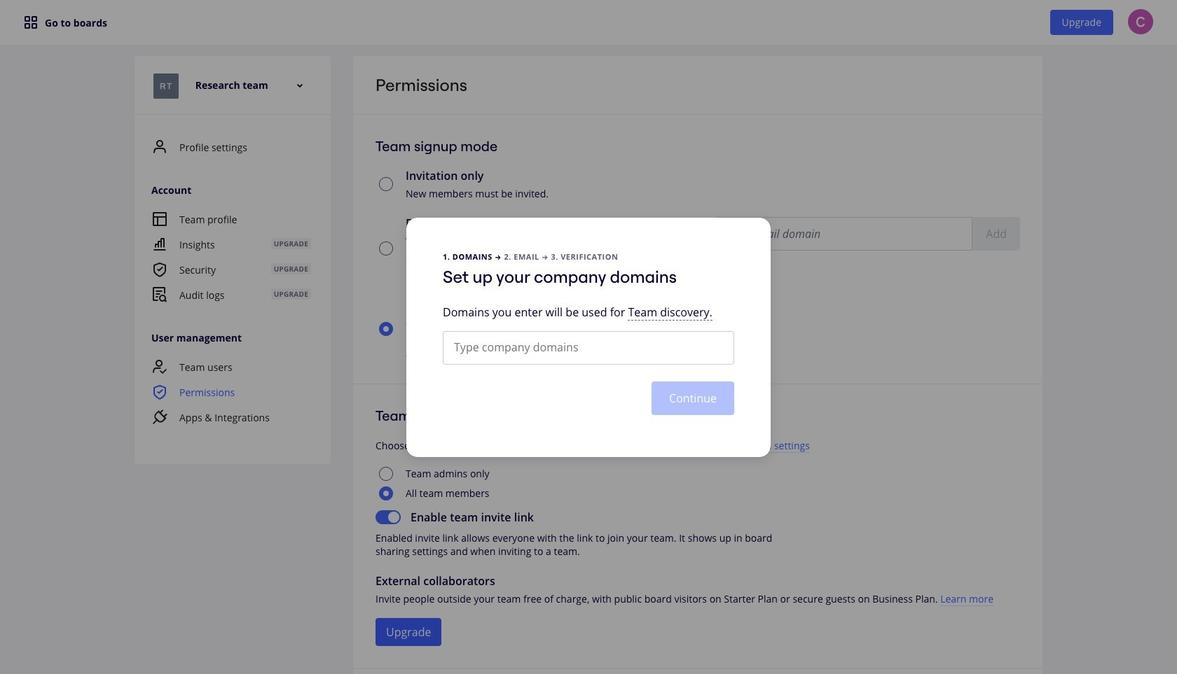 Task type: vqa. For each thing, say whether or not it's contained in the screenshot.
SPAGX image
yes



Task type: describe. For each thing, give the bounding box(es) containing it.
3 menu from the top
[[135, 355, 328, 430]]

spagx image
[[22, 14, 39, 31]]

menu bar element
[[0, 0, 1178, 45]]

info image
[[580, 268, 592, 279]]

1 menu from the top
[[135, 135, 328, 442]]



Task type: locate. For each thing, give the bounding box(es) containing it.
Type email domain text field
[[724, 218, 964, 250]]

option group
[[376, 137, 1021, 361], [379, 215, 695, 361], [376, 407, 1021, 647], [379, 467, 490, 501]]

2 menu from the top
[[135, 207, 328, 308]]

menu
[[135, 135, 328, 442], [135, 207, 328, 308], [135, 355, 328, 430]]

Type company domains text field
[[454, 339, 664, 356]]



